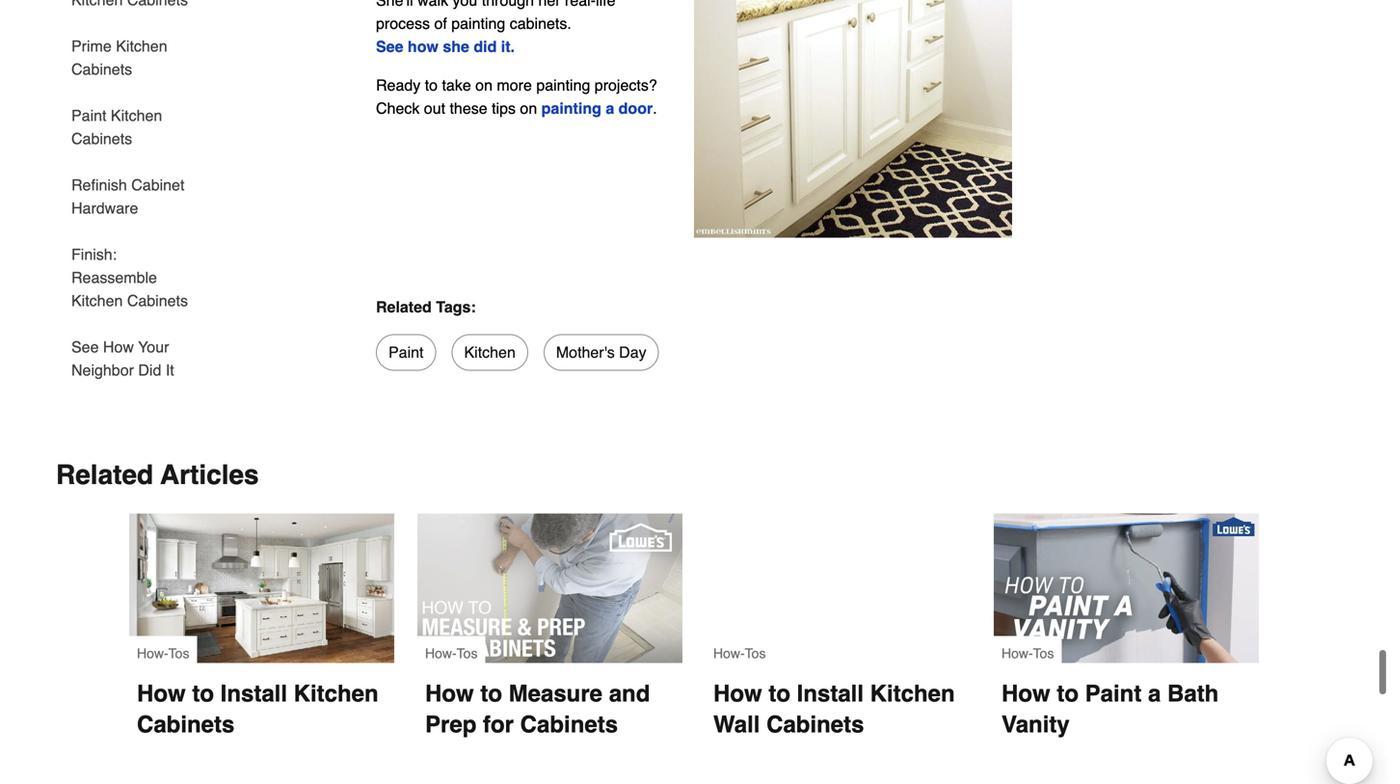 Task type: describe. For each thing, give the bounding box(es) containing it.
paint kitchen cabinets
[[71, 107, 162, 148]]

see for see how your neighbor did it
[[71, 338, 99, 356]]

how-tos for how to install kitchen wall cabinets
[[714, 646, 766, 661]]

bath
[[1168, 680, 1220, 707]]

a bathroom with white cabinets and gold hardware and countertops. image
[[694, 0, 1013, 238]]

paint inside how to paint a bath vanity
[[1086, 680, 1142, 707]]

to for wall
[[769, 680, 791, 707]]

how to measure and prep for cabinets
[[425, 680, 657, 738]]

mother's day
[[556, 343, 647, 361]]

neighbor
[[71, 361, 134, 379]]

how- for how to install kitchen wall cabinets
[[714, 646, 745, 661]]

a video showing how to paint a vanity. image
[[994, 513, 1260, 663]]

kitchen inside how to install kitchen wall cabinets
[[871, 680, 956, 707]]

related for related articles
[[56, 459, 154, 490]]

tos for how to install kitchen wall cabinets
[[745, 646, 766, 661]]

day
[[619, 343, 647, 361]]

out
[[424, 99, 446, 117]]

tos for how to paint a bath vanity
[[1034, 646, 1055, 661]]

install for cabinets
[[221, 680, 287, 707]]

painting a door link
[[542, 99, 653, 117]]

how for how to install kitchen wall cabinets
[[714, 680, 763, 707]]

cabinets inside how to install kitchen wall cabinets
[[767, 711, 865, 738]]

reassemble
[[71, 269, 157, 286]]

1 vertical spatial on
[[520, 99, 537, 117]]

it
[[501, 38, 511, 55]]

she
[[443, 38, 470, 55]]

how to install kitchen wall cabinets
[[714, 680, 962, 738]]

see how your neighbor did it
[[71, 338, 174, 379]]

install for wall
[[797, 680, 864, 707]]

these
[[450, 99, 488, 117]]

a video showing how to measure and prep for kitchen cabinets. image
[[418, 513, 683, 663]]

. link
[[511, 38, 515, 55]]

kitchen inside paint kitchen cabinets
[[111, 107, 162, 124]]

a video showing how to install kitchen upper cabinets. image
[[706, 513, 971, 663]]

to for more
[[425, 76, 438, 94]]

mother's day link
[[544, 334, 659, 371]]

how
[[408, 38, 439, 55]]

related tags:
[[376, 298, 476, 316]]

mother's
[[556, 343, 615, 361]]

see for see how she did it .
[[376, 38, 404, 55]]

see how she did it .
[[376, 38, 515, 55]]

1 vertical spatial painting
[[542, 99, 602, 117]]

1 horizontal spatial .
[[653, 99, 657, 117]]

refinish cabinet hardware
[[71, 176, 185, 217]]

finish:
[[71, 245, 117, 263]]

finish: reassemble kitchen cabinets
[[71, 245, 188, 310]]

0 horizontal spatial on
[[476, 76, 493, 94]]

how-tos for how to measure and prep for cabinets
[[425, 646, 478, 661]]

refinish cabinet hardware link
[[71, 162, 201, 231]]

how for how to measure and prep for cabinets
[[425, 680, 474, 707]]

ready
[[376, 76, 421, 94]]

door
[[619, 99, 653, 117]]

projects?
[[595, 76, 658, 94]]



Task type: vqa. For each thing, say whether or not it's contained in the screenshot.
Grinch Dr Seuss's 10.6-ft Lighted Dr. Seuss The Grinch Christmas Inflatable Archway the
no



Task type: locate. For each thing, give the bounding box(es) containing it.
0 vertical spatial see
[[376, 38, 404, 55]]

painting a door .
[[542, 99, 657, 117]]

0 vertical spatial on
[[476, 76, 493, 94]]

on
[[476, 76, 493, 94], [520, 99, 537, 117]]

did
[[474, 38, 497, 55]]

install
[[221, 680, 287, 707], [797, 680, 864, 707]]

how- for how to measure and prep for cabinets
[[425, 646, 457, 661]]

4 tos from the left
[[1034, 646, 1055, 661]]

.
[[511, 38, 515, 55], [653, 99, 657, 117]]

how inside see how your neighbor did it
[[103, 338, 134, 356]]

how inside how to install kitchen wall cabinets
[[714, 680, 763, 707]]

to
[[425, 76, 438, 94], [192, 680, 214, 707], [481, 680, 503, 707], [769, 680, 791, 707], [1057, 680, 1079, 707]]

to for prep
[[481, 680, 503, 707]]

install inside how to install kitchen wall cabinets
[[797, 680, 864, 707]]

it
[[166, 361, 174, 379]]

a left door
[[606, 99, 615, 117]]

to for cabinets
[[192, 680, 214, 707]]

paint left bath on the right bottom
[[1086, 680, 1142, 707]]

kitchen link
[[452, 334, 528, 371]]

see inside see how your neighbor did it
[[71, 338, 99, 356]]

1 vertical spatial paint
[[389, 343, 424, 361]]

2 how-tos from the left
[[425, 646, 478, 661]]

ready to take on more painting projects? check out these tips on
[[376, 76, 658, 117]]

see how she did it link
[[376, 38, 511, 55]]

how inside how to install kitchen cabinets
[[137, 680, 186, 707]]

1 how- from the left
[[137, 646, 168, 661]]

0 horizontal spatial a
[[606, 99, 615, 117]]

paint down the prime kitchen cabinets
[[71, 107, 107, 124]]

how-tos for how to paint a bath vanity
[[1002, 646, 1055, 661]]

cabinets inside how to install kitchen cabinets
[[137, 711, 235, 738]]

paint inside the paint link
[[389, 343, 424, 361]]

did
[[138, 361, 161, 379]]

on right tips
[[520, 99, 537, 117]]

and
[[609, 680, 650, 707]]

kitchen inside finish: reassemble kitchen cabinets
[[71, 292, 123, 310]]

cabinets inside paint kitchen cabinets
[[71, 130, 132, 148]]

related for related tags:
[[376, 298, 432, 316]]

how- for how to install kitchen cabinets
[[137, 646, 168, 661]]

. right 'did'
[[511, 38, 515, 55]]

painting down projects?
[[542, 99, 602, 117]]

related
[[376, 298, 432, 316], [56, 459, 154, 490]]

more
[[497, 76, 532, 94]]

take
[[442, 76, 471, 94]]

paint for paint kitchen cabinets
[[71, 107, 107, 124]]

tos for how to measure and prep for cabinets
[[457, 646, 478, 661]]

a white kitchen with white cabinets and a white island with four drawer fronts. image
[[129, 513, 394, 663]]

a left bath on the right bottom
[[1149, 680, 1162, 707]]

1 horizontal spatial see
[[376, 38, 404, 55]]

paint inside paint kitchen cabinets
[[71, 107, 107, 124]]

prep
[[425, 711, 477, 738]]

how-
[[137, 646, 168, 661], [425, 646, 457, 661], [714, 646, 745, 661], [1002, 646, 1034, 661]]

0 horizontal spatial install
[[221, 680, 287, 707]]

1 tos from the left
[[168, 646, 189, 661]]

how-tos
[[137, 646, 189, 661], [425, 646, 478, 661], [714, 646, 766, 661], [1002, 646, 1055, 661]]

see up neighbor
[[71, 338, 99, 356]]

tips
[[492, 99, 516, 117]]

1 horizontal spatial a
[[1149, 680, 1162, 707]]

related articles
[[56, 459, 259, 490]]

see left how
[[376, 38, 404, 55]]

cabinets inside how to measure and prep for cabinets
[[521, 711, 618, 738]]

cabinet
[[131, 176, 185, 194]]

your
[[138, 338, 169, 356]]

a
[[606, 99, 615, 117], [1149, 680, 1162, 707]]

1 vertical spatial see
[[71, 338, 99, 356]]

how for how to paint a bath vanity
[[1002, 680, 1051, 707]]

how
[[103, 338, 134, 356], [137, 680, 186, 707], [425, 680, 474, 707], [714, 680, 763, 707], [1002, 680, 1051, 707]]

1 how-tos from the left
[[137, 646, 189, 661]]

see how your neighbor did it link
[[71, 324, 201, 382]]

0 horizontal spatial paint
[[71, 107, 107, 124]]

4 how-tos from the left
[[1002, 646, 1055, 661]]

1 horizontal spatial on
[[520, 99, 537, 117]]

refinish
[[71, 176, 127, 194]]

to inside ready to take on more painting projects? check out these tips on
[[425, 76, 438, 94]]

1 horizontal spatial install
[[797, 680, 864, 707]]

install inside how to install kitchen cabinets
[[221, 680, 287, 707]]

1 vertical spatial a
[[1149, 680, 1162, 707]]

how- for how to paint a bath vanity
[[1002, 646, 1034, 661]]

paint kitchen cabinets link
[[71, 93, 201, 162]]

2 tos from the left
[[457, 646, 478, 661]]

0 vertical spatial a
[[606, 99, 615, 117]]

see
[[376, 38, 404, 55], [71, 338, 99, 356]]

paint
[[71, 107, 107, 124], [389, 343, 424, 361], [1086, 680, 1142, 707]]

paint link
[[376, 334, 436, 371]]

0 horizontal spatial related
[[56, 459, 154, 490]]

0 vertical spatial painting
[[537, 76, 591, 94]]

2 horizontal spatial paint
[[1086, 680, 1142, 707]]

kitchen
[[116, 37, 167, 55], [111, 107, 162, 124], [71, 292, 123, 310], [464, 343, 516, 361], [294, 680, 379, 707], [871, 680, 956, 707]]

1 horizontal spatial paint
[[389, 343, 424, 361]]

how inside how to measure and prep for cabinets
[[425, 680, 474, 707]]

cabinets
[[71, 60, 132, 78], [71, 130, 132, 148], [127, 292, 188, 310], [137, 711, 235, 738], [521, 711, 618, 738], [767, 711, 865, 738]]

how-tos for how to install kitchen cabinets
[[137, 646, 189, 661]]

0 vertical spatial paint
[[71, 107, 107, 124]]

wall
[[714, 711, 760, 738]]

measure
[[509, 680, 603, 707]]

3 how-tos from the left
[[714, 646, 766, 661]]

finish: reassemble kitchen cabinets link
[[71, 231, 201, 324]]

to inside how to paint a bath vanity
[[1057, 680, 1079, 707]]

1 vertical spatial related
[[56, 459, 154, 490]]

1 vertical spatial .
[[653, 99, 657, 117]]

for
[[483, 711, 514, 738]]

how for how to install kitchen cabinets
[[137, 680, 186, 707]]

to for bath
[[1057, 680, 1079, 707]]

0 horizontal spatial .
[[511, 38, 515, 55]]

painting inside ready to take on more painting projects? check out these tips on
[[537, 76, 591, 94]]

tos
[[168, 646, 189, 661], [457, 646, 478, 661], [745, 646, 766, 661], [1034, 646, 1055, 661]]

3 tos from the left
[[745, 646, 766, 661]]

tags:
[[436, 298, 476, 316]]

prime kitchen cabinets
[[71, 37, 167, 78]]

2 vertical spatial paint
[[1086, 680, 1142, 707]]

vanity
[[1002, 711, 1070, 738]]

how to install kitchen cabinets
[[137, 680, 385, 738]]

4 how- from the left
[[1002, 646, 1034, 661]]

prime kitchen cabinets link
[[71, 23, 201, 93]]

painting
[[537, 76, 591, 94], [542, 99, 602, 117]]

cabinets inside the prime kitchen cabinets
[[71, 60, 132, 78]]

prime
[[71, 37, 112, 55]]

how inside how to paint a bath vanity
[[1002, 680, 1051, 707]]

2 install from the left
[[797, 680, 864, 707]]

3 how- from the left
[[714, 646, 745, 661]]

to inside how to install kitchen cabinets
[[192, 680, 214, 707]]

to inside how to measure and prep for cabinets
[[481, 680, 503, 707]]

hardware
[[71, 199, 138, 217]]

tos for how to install kitchen cabinets
[[168, 646, 189, 661]]

how to paint a bath vanity
[[1002, 680, 1226, 738]]

a inside how to paint a bath vanity
[[1149, 680, 1162, 707]]

paint down related tags:
[[389, 343, 424, 361]]

paint for paint
[[389, 343, 424, 361]]

0 vertical spatial related
[[376, 298, 432, 316]]

kitchen inside the prime kitchen cabinets
[[116, 37, 167, 55]]

on right take
[[476, 76, 493, 94]]

1 horizontal spatial related
[[376, 298, 432, 316]]

1 install from the left
[[221, 680, 287, 707]]

. down projects?
[[653, 99, 657, 117]]

0 horizontal spatial see
[[71, 338, 99, 356]]

kitchen inside how to install kitchen cabinets
[[294, 680, 379, 707]]

check
[[376, 99, 420, 117]]

cabinets inside finish: reassemble kitchen cabinets
[[127, 292, 188, 310]]

to inside how to install kitchen wall cabinets
[[769, 680, 791, 707]]

2 how- from the left
[[425, 646, 457, 661]]

0 vertical spatial .
[[511, 38, 515, 55]]

articles
[[161, 459, 259, 490]]

painting up painting a door link
[[537, 76, 591, 94]]



